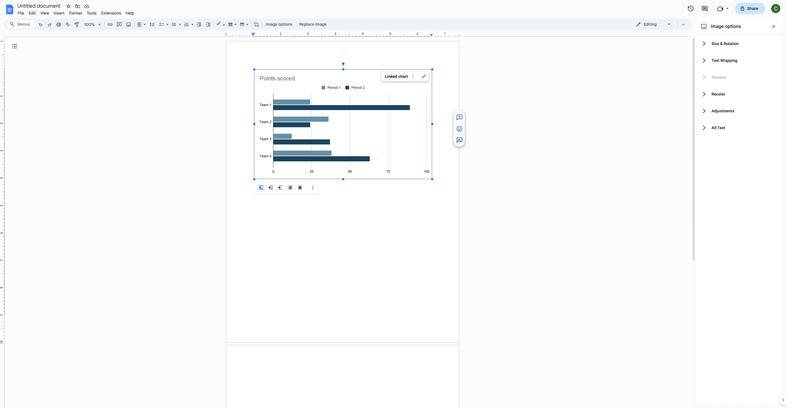 Task type: locate. For each thing, give the bounding box(es) containing it.
option group
[[257, 184, 305, 192]]

mode and view toolbar
[[632, 19, 689, 30]]

help
[[126, 11, 134, 16]]

menu bar containing file
[[15, 7, 137, 17]]

Wrap text radio
[[267, 184, 275, 192]]

Rename text field
[[15, 2, 64, 9]]

text
[[712, 58, 720, 63], [718, 125, 726, 130]]

0 vertical spatial text
[[712, 58, 720, 63]]

editing
[[644, 22, 657, 27]]

image
[[266, 22, 278, 27], [711, 24, 725, 29]]

top margin image
[[0, 41, 4, 70]]

share button
[[736, 3, 766, 14]]

1 horizontal spatial options
[[726, 24, 742, 29]]

1 vertical spatial text
[[718, 125, 726, 130]]

1 horizontal spatial image
[[711, 24, 725, 29]]

toolbar
[[255, 184, 317, 192]]

options inside section
[[726, 24, 742, 29]]

1 vertical spatial size image
[[456, 137, 463, 144]]

menu bar
[[15, 7, 137, 17]]

Behind text radio
[[286, 184, 295, 192]]

image inside section
[[711, 24, 725, 29]]

Menus field
[[7, 20, 36, 28]]

extensions
[[101, 11, 121, 16]]

file
[[18, 11, 24, 16]]

0 vertical spatial size image
[[456, 126, 463, 132]]

size image
[[456, 114, 463, 121]]

size image
[[456, 126, 463, 132], [456, 137, 463, 144]]

tools
[[87, 11, 97, 16]]

Break text radio
[[277, 184, 285, 192]]

menu bar banner
[[0, 0, 787, 408]]

format
[[69, 11, 82, 16]]

menu bar inside menu bar banner
[[15, 7, 137, 17]]

bottom margin image
[[0, 314, 4, 343]]

image options
[[266, 22, 293, 27], [711, 24, 742, 29]]

text wrapping tab
[[697, 52, 782, 69]]

text left wrapping at the right of the page
[[712, 58, 720, 63]]

options up rotation
[[726, 24, 742, 29]]

view menu item
[[38, 10, 51, 17]]

image options left replace
[[266, 22, 293, 27]]

1 horizontal spatial image options
[[711, 24, 742, 29]]

options left replace
[[279, 22, 293, 27]]

text wrapping
[[712, 58, 738, 63]]

0 horizontal spatial options
[[279, 22, 293, 27]]

0 horizontal spatial image options
[[266, 22, 293, 27]]

replace image
[[299, 22, 327, 27]]

alt
[[712, 125, 717, 130]]

text right "alt" on the top
[[718, 125, 726, 130]]

left margin image
[[226, 32, 255, 37]]

image options up size & rotation
[[711, 24, 742, 29]]

view
[[41, 11, 49, 16]]

extensions menu item
[[99, 10, 124, 17]]

main toolbar
[[35, 0, 329, 71]]

size & rotation
[[712, 41, 739, 46]]

insert image image
[[125, 20, 132, 28]]

recolor
[[712, 92, 726, 96]]

options
[[279, 22, 293, 27], [726, 24, 742, 29]]

share
[[748, 6, 759, 11]]

insert menu item
[[51, 10, 67, 17]]

chart options element
[[382, 72, 430, 81]]

file menu item
[[15, 10, 26, 17]]

0 horizontal spatial image
[[266, 22, 278, 27]]

wrapping
[[721, 58, 738, 63]]

options inside button
[[279, 22, 293, 27]]

image options button
[[263, 20, 295, 29]]



Task type: describe. For each thing, give the bounding box(es) containing it.
Zoom text field
[[83, 21, 96, 29]]

edit menu item
[[26, 10, 38, 17]]

help menu item
[[124, 10, 137, 17]]

replace
[[299, 22, 315, 27]]

editing button
[[633, 20, 676, 29]]

border dash image
[[239, 20, 246, 28]]

1 size image from the top
[[456, 126, 463, 132]]

position tab
[[697, 69, 782, 86]]

edit
[[29, 11, 36, 16]]

format menu item
[[67, 10, 85, 17]]

&
[[721, 41, 723, 46]]

image options inside image options section
[[711, 24, 742, 29]]

image options application
[[0, 0, 787, 408]]

In line radio
[[257, 184, 266, 192]]

Zoom field
[[82, 20, 103, 29]]

border weight image
[[228, 20, 234, 28]]

insert
[[54, 11, 65, 16]]

linked chart
[[385, 74, 408, 79]]

text inside 'tab'
[[712, 58, 720, 63]]

adjustments tab
[[697, 102, 782, 119]]

alt text tab
[[697, 119, 782, 136]]

image
[[316, 22, 327, 27]]

tools menu item
[[85, 10, 99, 17]]

Star checkbox
[[65, 2, 73, 10]]

text inside the alt text tab
[[718, 125, 726, 130]]

position
[[712, 75, 727, 80]]

linked
[[385, 74, 398, 79]]

linked chart options image
[[411, 73, 417, 80]]

replace image button
[[298, 20, 328, 29]]

chart
[[399, 74, 408, 79]]

image inside button
[[266, 22, 278, 27]]

image options inside image options button
[[266, 22, 293, 27]]

image options section
[[697, 19, 782, 404]]

recolor tab
[[697, 86, 782, 102]]

In front of text radio
[[296, 184, 305, 192]]

adjustments
[[712, 109, 735, 113]]

size
[[712, 41, 720, 46]]

2 size image from the top
[[456, 137, 463, 144]]

rotation
[[724, 41, 739, 46]]

right margin image
[[430, 32, 459, 37]]

option group inside image options application
[[257, 184, 305, 192]]

alt text
[[712, 125, 726, 130]]

line & paragraph spacing image
[[149, 20, 155, 28]]

1
[[225, 32, 227, 36]]

size & rotation tab
[[697, 35, 782, 52]]



Task type: vqa. For each thing, say whether or not it's contained in the screenshot.
open
no



